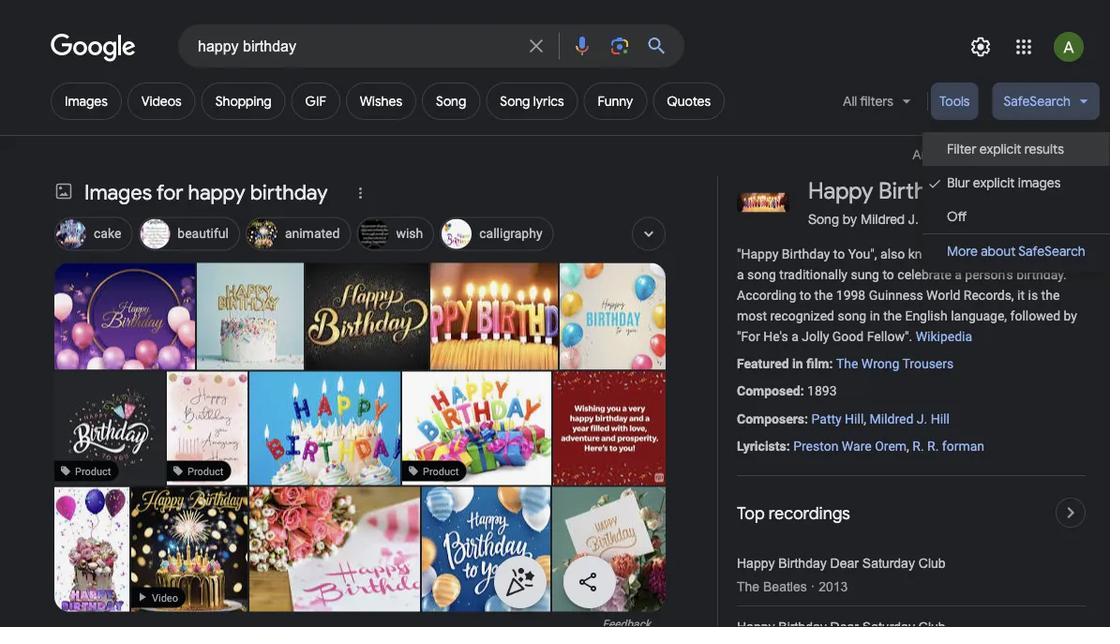 Task type: describe. For each thing, give the bounding box(es) containing it.
results
[[1024, 141, 1064, 158]]

videos link
[[127, 83, 196, 120]]

calligraphy
[[479, 226, 542, 241]]

wishes link
[[346, 83, 416, 120]]

2 r. from the left
[[927, 438, 939, 454]]

wishes
[[360, 93, 402, 110]]

gif
[[305, 93, 326, 110]]

happy birthday to you - wikipedia image
[[352, 263, 640, 370]]

free and customizable birthday templates image
[[560, 263, 667, 370]]

forman
[[942, 438, 984, 454]]

2013
[[819, 579, 848, 594]]

song for add song "element"
[[436, 93, 466, 110]]

lyricists : preston ware orem , r. r.  forman
[[737, 438, 984, 454]]

happy birthday! gift card! image
[[387, 372, 569, 485]]

ware
[[842, 438, 872, 454]]

orem
[[875, 438, 907, 454]]

top
[[737, 503, 765, 524]]

happy birthday to you: december 2019 - christmas birthday gift (001) image
[[53, 372, 167, 485]]

animated button
[[246, 214, 351, 255]]

to up recognized
[[799, 288, 811, 303]]

time
[[938, 146, 965, 163]]

1 product button from the left
[[53, 372, 167, 485]]

videos
[[141, 93, 182, 110]]

add gif element
[[305, 93, 326, 110]]

film
[[806, 356, 829, 372]]

more about safesearch
[[947, 243, 1085, 260]]

birthday
[[250, 180, 328, 206]]

1998
[[836, 288, 866, 303]]

featured in film : the wrong trousers
[[737, 356, 954, 372]]

google image
[[51, 34, 137, 62]]

wikipedia
[[916, 329, 972, 345]]

shopping link
[[201, 83, 286, 120]]

known
[[908, 246, 947, 262]]

1 "happy from the left
[[737, 246, 778, 262]]

beatles
[[763, 579, 807, 594]]

filter explicit results link
[[923, 132, 1110, 166]]

birthday",
[[1012, 246, 1067, 262]]

featured
[[737, 356, 789, 372]]

to left the you",
[[833, 246, 845, 262]]

preston ware orem link
[[793, 438, 907, 454]]

filter explicit results
[[947, 141, 1064, 158]]

filters
[[860, 93, 893, 110]]

lyrics
[[533, 93, 564, 110]]

trousers
[[902, 356, 954, 372]]

recordings
[[769, 503, 850, 524]]

·
[[811, 579, 815, 594]]

: for preston
[[786, 438, 790, 454]]

composers : patty hill , mildred j. hill
[[737, 411, 950, 426]]

you",
[[848, 246, 877, 262]]

according
[[737, 288, 796, 303]]

add shopping element
[[215, 93, 271, 110]]

more
[[947, 243, 978, 260]]

quotes link
[[653, 83, 725, 120]]

more about safesearch link
[[923, 234, 1110, 268]]

add quotes element
[[667, 93, 711, 110]]

good
[[832, 329, 864, 345]]

1 horizontal spatial ,
[[907, 438, 909, 454]]

sung
[[851, 267, 879, 282]]

0 vertical spatial song
[[747, 267, 776, 282]]

explicit for filter
[[979, 141, 1021, 158]]

happy birthday to you link
[[808, 176, 1049, 206]]

add wishes element
[[360, 93, 402, 110]]

happy birthday dear saturday club the beatles · 2013
[[737, 556, 946, 594]]

recognized
[[770, 308, 834, 324]]

product for 1st product button
[[75, 465, 111, 477]]

https://megaport.hu/media/37581... - happy birthday animations image
[[131, 483, 248, 624]]

explicit for blur
[[973, 174, 1015, 191]]

celebrate
[[898, 267, 951, 282]]

cake button
[[54, 214, 132, 255]]

most
[[737, 308, 767, 324]]

wrong
[[861, 356, 899, 372]]

happy birthday you amazing human | birthday cards & quotes 🎂🎁🎉 | send  real postcards online image
[[167, 372, 248, 485]]

images for happy birthday link
[[54, 180, 339, 209]]

add song element
[[436, 93, 466, 110]]

saturday
[[862, 556, 915, 571]]

blur explicit images link
[[923, 166, 1110, 200]]

2 "happy from the left
[[967, 246, 1009, 262]]

song for song lyrics
[[500, 93, 530, 110]]

birthday for you",
[[782, 246, 830, 262]]

130 special happy birthday wishes & messages image
[[553, 372, 667, 485]]

traditionally
[[779, 267, 848, 282]]

all filters button
[[832, 83, 924, 128]]

composers
[[737, 411, 804, 426]]

0 vertical spatial ,
[[864, 411, 866, 426]]

mildred j. hill link
[[870, 411, 950, 426]]

funny link
[[584, 83, 647, 120]]

1 horizontal spatial the
[[883, 308, 902, 324]]

happy
[[188, 180, 245, 206]]

off
[[947, 208, 967, 225]]

menu containing filter explicit results
[[923, 128, 1110, 273]]

filter
[[947, 141, 976, 158]]

3 product button from the left
[[387, 372, 569, 485]]

english
[[905, 308, 948, 324]]

fellow".
[[867, 329, 912, 345]]

animated
[[285, 226, 340, 241]]

song link
[[422, 83, 480, 120]]

song lyrics
[[500, 93, 564, 110]]

wikipedia link
[[916, 329, 972, 345]]

club
[[919, 556, 946, 571]]

1 vertical spatial mildred
[[870, 411, 913, 426]]

1 horizontal spatial a
[[791, 329, 799, 345]]

images for happy birthday
[[84, 180, 328, 206]]

you
[[994, 177, 1031, 205]]

person's
[[965, 267, 1013, 282]]

by inside the happy birthday to you song by mildred j. hill and patty hill
[[843, 211, 857, 227]]

product for first product button from the right
[[423, 465, 459, 477]]

hill down you
[[1004, 211, 1022, 227]]

hill up r. r.  forman link
[[931, 411, 950, 426]]

mildred inside the happy birthday to you song by mildred j. hill and patty hill
[[861, 211, 905, 227]]

top recordings
[[737, 503, 850, 524]]

gif link
[[291, 83, 340, 120]]

in inside "happy birthday to you", also known as "happy birthday", is a song traditionally sung to celebrate a person's birthday. according to the 1998 guinness world records, it is the most recognized song in the english language, followed by "for he's a jolly good fellow".
[[870, 308, 880, 324]]

what to write in a birthday card - unique happy birthday wishes image
[[197, 263, 304, 370]]

beautiful
[[177, 226, 229, 241]]

0 horizontal spatial a
[[737, 267, 744, 282]]

0 horizontal spatial the
[[814, 288, 833, 303]]

video button
[[131, 483, 248, 624]]

images link
[[51, 83, 122, 120]]

1 r. from the left
[[912, 438, 924, 454]]

2 horizontal spatial a
[[955, 267, 962, 282]]

product for 2nd product button
[[188, 465, 224, 477]]

wish
[[396, 226, 423, 241]]

any
[[912, 146, 935, 163]]

composed : 1893
[[737, 384, 837, 399]]

for
[[156, 180, 183, 206]]



Task type: locate. For each thing, give the bounding box(es) containing it.
1 horizontal spatial "happy
[[967, 246, 1009, 262]]

all
[[843, 93, 857, 110]]

0 horizontal spatial patty
[[811, 411, 842, 426]]

in up fellow".
[[870, 308, 880, 324]]

0 vertical spatial safesearch
[[1004, 93, 1071, 110]]

birthday inside the happy birthday to you song by mildred j. hill and patty hill
[[879, 177, 964, 205]]

1 vertical spatial happy
[[737, 556, 775, 571]]

j. up r. r.  forman link
[[917, 411, 927, 426]]

hill up ware
[[845, 411, 864, 426]]

a up according
[[737, 267, 744, 282]]

2 product from the left
[[188, 465, 224, 477]]

blur
[[947, 174, 970, 191]]

0 vertical spatial mildred
[[861, 211, 905, 227]]

safesearch
[[1004, 93, 1071, 110], [1018, 243, 1085, 260]]

is right the it
[[1028, 288, 1038, 303]]

r. r.  forman link
[[912, 438, 984, 454]]

search by image image
[[608, 35, 631, 57]]

0 vertical spatial explicit
[[979, 141, 1021, 158]]

the
[[814, 288, 833, 303], [1041, 288, 1060, 303], [883, 308, 902, 324]]

mildred up orem
[[870, 411, 913, 426]]

images for images for happy birthday
[[84, 180, 152, 206]]

happy up the you",
[[808, 177, 873, 205]]

explicit up blur explicit images
[[979, 141, 1021, 158]]

by
[[843, 211, 857, 227], [1064, 308, 1077, 324]]

: for 1893
[[800, 384, 804, 399]]

0 vertical spatial in
[[870, 308, 880, 324]]

in left the film
[[792, 356, 803, 372]]

cake
[[94, 226, 121, 241]]

happy up beatles at the bottom
[[737, 556, 775, 571]]

followed
[[1010, 308, 1060, 324]]

0 horizontal spatial song
[[436, 93, 466, 110]]

0 vertical spatial birthday
[[879, 177, 964, 205]]

add funny element
[[598, 93, 633, 110]]

0 horizontal spatial song
[[747, 267, 776, 282]]

belated happy birthday wishes | petal talk image
[[249, 487, 471, 612]]

1 vertical spatial song
[[838, 308, 866, 324]]

product button
[[53, 372, 167, 485], [167, 372, 248, 485], [387, 372, 569, 485]]

r. left forman
[[927, 438, 939, 454]]

1 product from the left
[[75, 465, 111, 477]]

and
[[944, 211, 966, 227]]

birthday for saturday
[[778, 556, 827, 571]]

r. right orem
[[912, 438, 924, 454]]

all filters
[[843, 93, 893, 110]]

a right he's
[[791, 329, 799, 345]]

song lyrics link
[[486, 83, 578, 120]]

he's
[[763, 329, 788, 345]]

quotes
[[667, 93, 711, 110]]

3 product from the left
[[423, 465, 459, 477]]

j.
[[908, 211, 919, 227], [917, 411, 927, 426]]

1 vertical spatial the
[[737, 579, 760, 594]]

2 product button from the left
[[167, 372, 248, 485]]

1 horizontal spatial r.
[[927, 438, 939, 454]]

images down google image
[[65, 93, 108, 110]]

, down "mildred j. hill" link
[[907, 438, 909, 454]]

to down also
[[883, 267, 894, 282]]

: up preston
[[804, 411, 808, 426]]

happy birthday to you heading
[[808, 176, 1031, 206]]

0 horizontal spatial by
[[843, 211, 857, 227]]

funny
[[598, 93, 633, 110]]

: for patty
[[804, 411, 808, 426]]

mildred
[[861, 211, 905, 227], [870, 411, 913, 426]]

by inside "happy birthday to you", also known as "happy birthday", is a song traditionally sung to celebrate a person's birthday. according to the 1998 guinness world records, it is the most recognized song in the english language, followed by "for he's a jolly good fellow".
[[1064, 308, 1077, 324]]

2 horizontal spatial product
[[423, 465, 459, 477]]

1 vertical spatial is
[[1028, 288, 1038, 303]]

song
[[747, 267, 776, 282], [838, 308, 866, 324]]

safesearch inside popup button
[[1004, 93, 1071, 110]]

images for happy birthday heading
[[84, 180, 328, 206]]

images for images
[[65, 93, 108, 110]]

birthday inside "happy birthday to you", also known as "happy birthday", is a song traditionally sung to celebrate a person's birthday. according to the 1998 guinness world records, it is the most recognized song in the english language, followed by "for he's a jolly good fellow".
[[782, 246, 830, 262]]

explicit inside blur explicit images 'link'
[[973, 174, 1015, 191]]

language,
[[951, 308, 1007, 324]]

the down birthday.
[[1041, 288, 1060, 303]]

birthday for you
[[879, 177, 964, 205]]

happy inside the happy birthday to you song by mildred j. hill and patty hill
[[808, 177, 873, 205]]

dear
[[830, 556, 859, 571]]

tools button
[[931, 83, 978, 120]]

blur explicit images
[[947, 174, 1061, 191]]

happy
[[808, 177, 873, 205], [737, 556, 775, 571]]

explicit inside filter explicit results link
[[979, 141, 1021, 158]]

the
[[836, 356, 858, 372], [737, 579, 760, 594]]

: left preston
[[786, 438, 790, 454]]

1 vertical spatial explicit
[[973, 174, 1015, 191]]

hill left and
[[922, 211, 941, 227]]

the inside happy birthday dear saturday club the beatles · 2013
[[737, 579, 760, 594]]

song down the 1998
[[838, 308, 866, 324]]

0 horizontal spatial r.
[[912, 438, 924, 454]]

song up according
[[747, 267, 776, 282]]

song
[[436, 93, 466, 110], [500, 93, 530, 110], [808, 211, 839, 227]]

0 vertical spatial patty
[[970, 211, 1000, 227]]

None search field
[[0, 23, 684, 68]]

images
[[65, 93, 108, 110], [84, 180, 152, 206]]

"happy up according
[[737, 246, 778, 262]]

guinness
[[869, 288, 923, 303]]

1 vertical spatial patty
[[811, 411, 842, 426]]

100 best birthday instagram captions - cute birthday ... image
[[552, 448, 666, 618]]

1 horizontal spatial is
[[1070, 246, 1080, 262]]

wish button
[[357, 214, 434, 255]]

patty right off
[[970, 211, 1000, 227]]

safesearch up birthday.
[[1018, 243, 1085, 260]]

birthday
[[879, 177, 964, 205], [782, 246, 830, 262], [778, 556, 827, 571]]

composed
[[737, 384, 800, 399]]

"happy
[[737, 246, 778, 262], [967, 246, 1009, 262]]

j. inside the happy birthday to you song by mildred j. hill and patty hill
[[908, 211, 919, 227]]

safesearch button
[[992, 83, 1100, 128]]

0 horizontal spatial "happy
[[737, 246, 778, 262]]

patty hill link
[[811, 411, 864, 426]]

happy birthday to you song by mildred j. hill and patty hill
[[808, 177, 1031, 227]]

1 horizontal spatial song
[[838, 308, 866, 324]]

1 vertical spatial birthday
[[782, 246, 830, 262]]

patty inside the happy birthday to you song by mildred j. hill and patty hill
[[970, 211, 1000, 227]]

0 vertical spatial happy
[[808, 177, 873, 205]]

birthday inside happy birthday dear saturday club the beatles · 2013
[[778, 556, 827, 571]]

jolly
[[802, 329, 829, 345]]

song right add wishes element
[[436, 93, 466, 110]]

1 vertical spatial in
[[792, 356, 803, 372]]

video
[[152, 592, 178, 604]]

is right birthday",
[[1070, 246, 1080, 262]]

0 horizontal spatial ,
[[864, 411, 866, 426]]

by up the you",
[[843, 211, 857, 227]]

1 vertical spatial ,
[[907, 438, 909, 454]]

, up lyricists : preston ware orem , r. r.  forman on the right bottom of page
[[864, 411, 866, 426]]

song left lyrics
[[500, 93, 530, 110]]

birthday down the any
[[879, 177, 964, 205]]

20+ free happy birthday gifs & celebration stickers - pixabay image
[[54, 487, 129, 615]]

1 vertical spatial j.
[[917, 411, 927, 426]]

images
[[1018, 174, 1061, 191]]

history of the happy birthday song | pump it up image
[[249, 372, 420, 485]]

as
[[950, 246, 964, 262]]

1 horizontal spatial by
[[1064, 308, 1077, 324]]

0 vertical spatial the
[[836, 356, 858, 372]]

records,
[[964, 288, 1014, 303]]

happy inside happy birthday dear saturday club the beatles · 2013
[[737, 556, 775, 571]]

beautiful button
[[138, 214, 240, 255]]

happy birthday images - free download on freepik image
[[54, 263, 215, 370], [288, 263, 448, 370], [422, 487, 550, 615]]

add song lyrics element
[[500, 93, 564, 110]]

1 horizontal spatial the
[[836, 356, 858, 372]]

images up cake
[[84, 180, 152, 206]]

safesearch up 'results'
[[1004, 93, 1071, 110]]

the left beatles at the bottom
[[737, 579, 760, 594]]

0 horizontal spatial product
[[75, 465, 111, 477]]

birthday.
[[1016, 267, 1067, 282]]

mildred up also
[[861, 211, 905, 227]]

1 vertical spatial by
[[1064, 308, 1077, 324]]

birthday up "traditionally"
[[782, 246, 830, 262]]

0 horizontal spatial happy
[[737, 556, 775, 571]]

the down good
[[836, 356, 858, 372]]

song up "traditionally"
[[808, 211, 839, 227]]

birthday up ·
[[778, 556, 827, 571]]

search by voice image
[[571, 35, 593, 57]]

explicit right blur at the top of page
[[973, 174, 1015, 191]]

0 horizontal spatial is
[[1028, 288, 1038, 303]]

: up 1893
[[829, 356, 833, 372]]

lyricists
[[737, 438, 786, 454]]

Search search field
[[198, 36, 514, 59]]

0 vertical spatial is
[[1070, 246, 1080, 262]]

world
[[926, 288, 960, 303]]

1 vertical spatial safesearch
[[1018, 243, 1085, 260]]

2 vertical spatial birthday
[[778, 556, 827, 571]]

to left you
[[969, 177, 990, 205]]

tools
[[939, 93, 970, 110]]

j. down happy birthday to you "heading"
[[908, 211, 919, 227]]

0 vertical spatial images
[[65, 93, 108, 110]]

list containing happy birthday dear saturday club
[[737, 543, 1086, 627]]

the wrong trousers link
[[836, 356, 954, 372]]

"happy birthday to you", also known as "happy birthday", is a song traditionally sung to celebrate a person's birthday. according to the 1998 guinness world records, it is the most recognized song in the english language, followed by "for he's a jolly good fellow".
[[737, 246, 1080, 345]]

1 horizontal spatial in
[[870, 308, 880, 324]]

a down as
[[955, 267, 962, 282]]

any time
[[912, 146, 965, 163]]

1 horizontal spatial song
[[500, 93, 530, 110]]

: left 1893
[[800, 384, 804, 399]]

0 vertical spatial j.
[[908, 211, 919, 227]]

product
[[75, 465, 111, 477], [188, 465, 224, 477], [423, 465, 459, 477]]

preston
[[793, 438, 839, 454]]

2 horizontal spatial the
[[1041, 288, 1060, 303]]

song inside the happy birthday to you song by mildred j. hill and patty hill
[[808, 211, 839, 227]]

to inside the happy birthday to you song by mildred j. hill and patty hill
[[969, 177, 990, 205]]

happy for dear
[[737, 556, 775, 571]]

"happy up person's
[[967, 246, 1009, 262]]

list
[[737, 543, 1086, 627]]

by right followed
[[1064, 308, 1077, 324]]

:
[[829, 356, 833, 372], [800, 384, 804, 399], [804, 411, 808, 426], [786, 438, 790, 454]]

1 vertical spatial images
[[84, 180, 152, 206]]

0 horizontal spatial in
[[792, 356, 803, 372]]

1 horizontal spatial happy
[[808, 177, 873, 205]]

1 horizontal spatial product
[[188, 465, 224, 477]]

top recordings link
[[737, 498, 1086, 528]]

calligraphy button
[[440, 214, 554, 255]]

also
[[880, 246, 905, 262]]

0 vertical spatial by
[[843, 211, 857, 227]]

the down "traditionally"
[[814, 288, 833, 303]]

2 horizontal spatial song
[[808, 211, 839, 227]]

0 horizontal spatial the
[[737, 579, 760, 594]]

menu
[[923, 128, 1110, 273]]

about
[[981, 243, 1016, 260]]

the up fellow".
[[883, 308, 902, 324]]

patty down 1893
[[811, 411, 842, 426]]

1 horizontal spatial patty
[[970, 211, 1000, 227]]

happy for to
[[808, 177, 873, 205]]

any time button
[[912, 144, 991, 165]]

shopping
[[215, 93, 271, 110]]



Task type: vqa. For each thing, say whether or not it's contained in the screenshot.
list containing Happy Birthday Dear Saturday Club
yes



